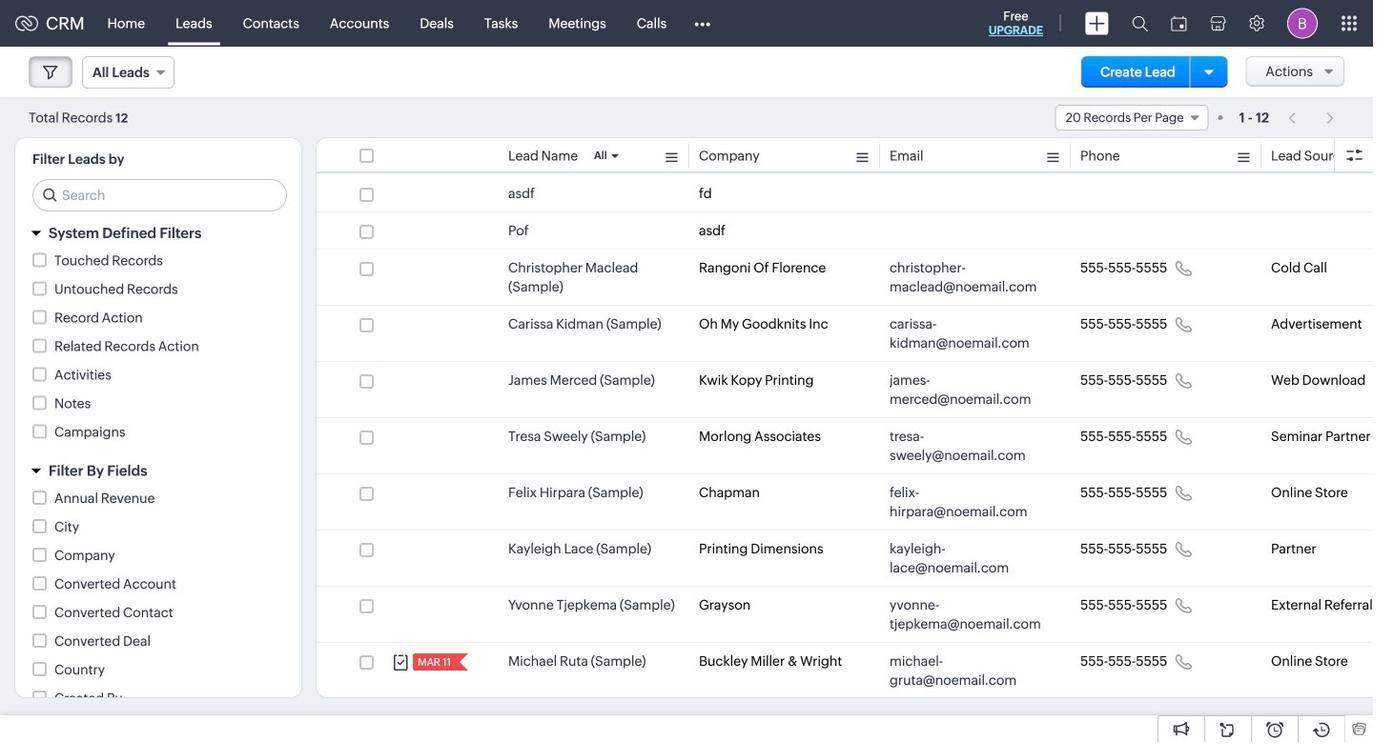 Task type: describe. For each thing, give the bounding box(es) containing it.
create menu image
[[1085, 12, 1109, 35]]

profile image
[[1288, 8, 1318, 39]]

Other Modules field
[[682, 8, 723, 39]]

logo image
[[15, 16, 38, 31]]

create menu element
[[1074, 0, 1121, 46]]



Task type: vqa. For each thing, say whether or not it's contained in the screenshot.
the Create Menu element
yes



Task type: locate. For each thing, give the bounding box(es) containing it.
None field
[[82, 56, 174, 89], [1055, 105, 1209, 131], [82, 56, 174, 89], [1055, 105, 1209, 131]]

Search text field
[[33, 180, 286, 211]]

calendar image
[[1171, 16, 1187, 31]]

navigation
[[1279, 104, 1345, 132]]

profile element
[[1276, 0, 1330, 46]]

row group
[[317, 175, 1373, 743]]

search image
[[1132, 15, 1148, 31]]

search element
[[1121, 0, 1160, 47]]



